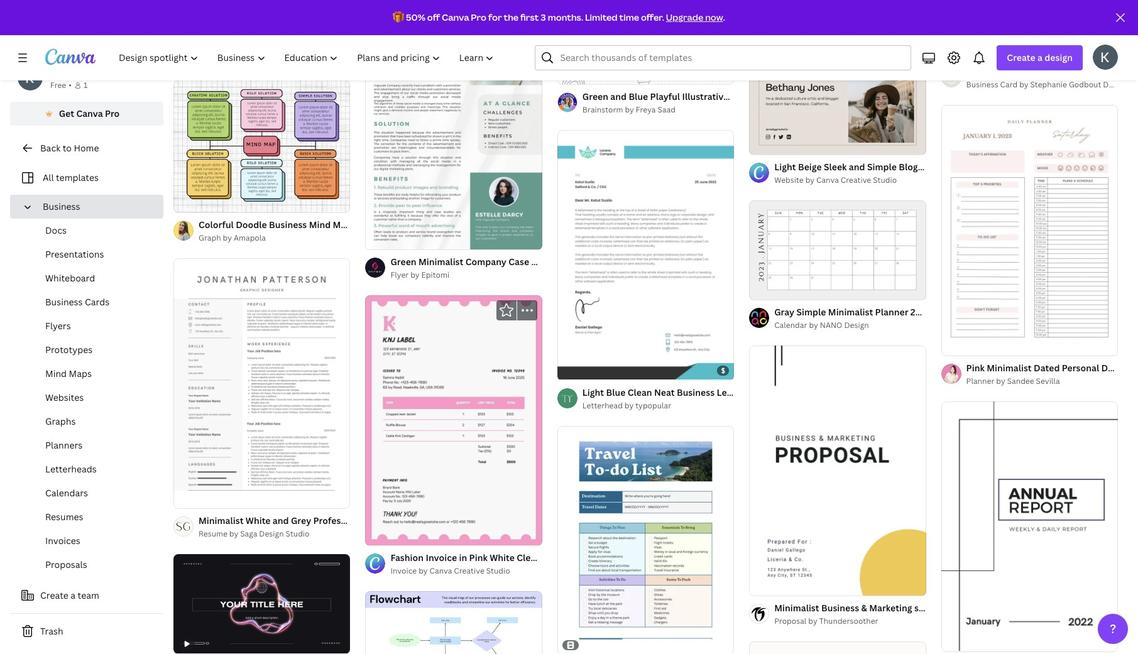 Task type: locate. For each thing, give the bounding box(es) containing it.
0 vertical spatial personal
[[50, 66, 88, 78]]

minimalist inside gray simple minimalist planner 2023 calendar calendar by nano design
[[828, 306, 873, 318]]

2 vertical spatial design
[[259, 529, 284, 539]]

of left 4
[[764, 581, 771, 590]]

creative down sleek at the right top of page
[[841, 175, 872, 186]]

by left "saga"
[[229, 529, 238, 539]]

amit
[[816, 30, 833, 41]]

by down beige
[[806, 175, 815, 186]]

by down fashion
[[419, 566, 428, 577]]

pro left the for
[[471, 11, 487, 23]]

by inside the "fashion invoice in pink white clean borders style invoice by canva creative studio"
[[419, 566, 428, 577]]

kapkıner
[[280, 54, 312, 65]]

minimalist up proposal
[[775, 602, 820, 614]]

planner left amit in the right top of the page
[[775, 30, 803, 41]]

website by canva creative studio link
[[775, 174, 926, 187]]

mind maps link
[[20, 362, 163, 386]]

colorful doodle business mind map image
[[174, 80, 350, 212]]

light inside light blue clean neat business letterhead letterhead by typopular
[[583, 386, 604, 398]]

minimalist inside pink minimalist dated personal daily pla planner by sandee sevilla
[[987, 362, 1032, 374]]

personal right blogger
[[934, 161, 971, 173]]

white up invoice by canva creative studio link
[[490, 552, 515, 564]]

by left typopular
[[625, 400, 634, 411]]

calendar right 2023
[[934, 306, 973, 318]]

personal inside pink minimalist dated personal daily pla planner by sandee sevilla
[[1062, 362, 1100, 374]]

limited
[[585, 11, 618, 23]]

business inside business cards link
[[45, 296, 83, 308]]

0 vertical spatial blue
[[629, 90, 648, 102]]

flyer
[[559, 256, 580, 268], [391, 270, 409, 280]]

pink minimalist dated personal daily planner image
[[942, 105, 1118, 355]]

2 vertical spatial planner
[[967, 376, 995, 386]]

a left team
[[71, 590, 76, 602]]

1 vertical spatial map
[[333, 219, 352, 231]]

a for team
[[71, 590, 76, 602]]

docs
[[45, 224, 67, 236]]

business up the graph by amapola link
[[269, 219, 307, 231]]

canva inside the get canva pro button
[[76, 108, 103, 119]]

create up card
[[1007, 52, 1036, 63]]

minimalist up epitomi
[[419, 256, 464, 268]]

green minimalist company case study flyer portrait link
[[391, 255, 616, 269]]

cream black minimalist modern monogra link
[[967, 65, 1139, 79]]

minimalist inside cream black minimalist modern monogra business card by stephanie godbout design
[[1022, 66, 1067, 78]]

0 horizontal spatial clean
[[517, 552, 541, 564]]

planner left 2023
[[876, 306, 909, 318]]

business
[[967, 79, 999, 90], [43, 201, 80, 212], [269, 219, 307, 231], [45, 296, 83, 308], [677, 386, 715, 398], [822, 602, 860, 614]]

by left 'sandee'
[[997, 376, 1006, 386]]

1 horizontal spatial black
[[997, 66, 1020, 78]]

1 horizontal spatial planner
[[876, 306, 909, 318]]

whiteboard
[[45, 272, 95, 284]]

0 horizontal spatial pink
[[469, 552, 488, 564]]

0 vertical spatial black
[[199, 40, 222, 52]]

free •
[[50, 80, 72, 91]]

create a design button
[[997, 45, 1083, 70]]

a inside dropdown button
[[1038, 52, 1043, 63]]

0 horizontal spatial pro
[[105, 108, 120, 119]]

0 horizontal spatial simple
[[797, 306, 826, 318]]

create a design
[[1007, 52, 1073, 63]]

0 vertical spatial white
[[246, 515, 271, 527]]

mind left maps
[[45, 368, 67, 380]]

simple up nano
[[797, 306, 826, 318]]

minimalist up calendar by nano design link
[[828, 306, 873, 318]]

flyer left epitomi
[[391, 270, 409, 280]]

design inside gray simple minimalist planner 2023 calendar calendar by nano design
[[845, 320, 869, 331]]

0 horizontal spatial green
[[391, 256, 417, 268]]

now
[[706, 11, 723, 23]]

0 horizontal spatial white
[[246, 515, 271, 527]]

1 horizontal spatial simple
[[868, 161, 897, 173]]

green and blue playful illustrative mind map brainstorm by freya saad
[[583, 90, 774, 115]]

invoice down fashion
[[391, 566, 417, 577]]

map inside "colorful doodle business mind map graph by amapola"
[[333, 219, 352, 231]]

2 horizontal spatial personal
[[1062, 362, 1100, 374]]

and inside minimalist white and grey professional resume resume by saga design studio
[[273, 515, 289, 527]]

2 of from the top
[[764, 581, 771, 590]]

business up flyers
[[45, 296, 83, 308]]

0 vertical spatial flyer
[[559, 256, 580, 268]]

studio down fashion invoice in pink white clean borders style link
[[486, 566, 510, 577]]

green inside green minimalist company case study flyer portrait flyer by epitomi
[[391, 256, 417, 268]]

1 left 12
[[758, 285, 762, 294]]

0 horizontal spatial creative
[[454, 566, 485, 577]]

resume up fashion
[[369, 515, 403, 527]]

burhan
[[252, 54, 278, 65]]

of left 12
[[764, 285, 771, 294]]

1 of 4 link
[[750, 346, 926, 596]]

invoices
[[45, 535, 80, 547]]

letterhead
[[434, 40, 482, 52], [199, 54, 239, 65], [717, 386, 765, 398], [583, 400, 623, 411]]

0 vertical spatial clean
[[628, 386, 652, 398]]

and up brainstorm
[[611, 90, 627, 102]]

get
[[59, 108, 74, 119]]

a inside button
[[71, 590, 76, 602]]

black inside cream black minimalist modern monogra business card by stephanie godbout design
[[997, 66, 1020, 78]]

0 vertical spatial a
[[1038, 52, 1043, 63]]

minimalist up stephanie
[[1022, 66, 1067, 78]]

flyer right "study"
[[559, 256, 580, 268]]

1 horizontal spatial green
[[583, 90, 609, 102]]

resume
[[369, 515, 403, 527], [199, 529, 228, 539]]

0 vertical spatial creative
[[841, 175, 872, 186]]

resume by saga design studio link
[[199, 528, 350, 541]]

map inside the green and blue playful illustrative mind map brainstorm by freya saad
[[755, 90, 774, 102]]

sevilla
[[1036, 376, 1060, 386]]

for
[[488, 11, 502, 23]]

business right neat in the bottom of the page
[[677, 386, 715, 398]]

white inside minimalist white and grey professional resume resume by saga design studio
[[246, 515, 271, 527]]

planner
[[775, 30, 803, 41], [876, 306, 909, 318], [967, 376, 995, 386]]

minimalist simple annual report image
[[942, 402, 1118, 652]]

pro inside button
[[105, 108, 120, 119]]

0 vertical spatial light
[[242, 40, 264, 52]]

0 vertical spatial design
[[1104, 79, 1128, 90]]

0 horizontal spatial design
[[259, 529, 284, 539]]

and up resume by saga design studio link
[[273, 515, 289, 527]]

create a team button
[[10, 583, 163, 609]]

2 vertical spatial personal
[[1062, 362, 1100, 374]]

1 horizontal spatial pink
[[967, 362, 985, 374]]

2 horizontal spatial planner
[[967, 376, 995, 386]]

0 vertical spatial simple
[[868, 161, 897, 173]]

a left design
[[1038, 52, 1043, 63]]

1 horizontal spatial map
[[755, 90, 774, 102]]

colorful doodle business mind map graph by amapola
[[199, 219, 352, 243]]

1 horizontal spatial mind
[[309, 219, 331, 231]]

1 vertical spatial pro
[[105, 108, 120, 119]]

0 horizontal spatial invoice
[[391, 566, 417, 577]]

light inside light beige sleek and simple blogger personal website website by canva creative studio
[[775, 161, 796, 173]]

personal up •
[[50, 66, 88, 78]]

mind up the graph by amapola link
[[309, 219, 331, 231]]

1 horizontal spatial white
[[490, 552, 515, 564]]

pro up back to home link
[[105, 108, 120, 119]]

1 vertical spatial resume
[[199, 529, 228, 539]]

all templates
[[43, 172, 99, 184]]

mind inside the green and blue playful illustrative mind map brainstorm by freya saad
[[731, 90, 753, 102]]

clean inside the "fashion invoice in pink white clean borders style invoice by canva creative studio"
[[517, 552, 541, 564]]

black and light red, elegant and simple, beauty brand letterhead image
[[174, 0, 350, 34]]

1 horizontal spatial studio
[[486, 566, 510, 577]]

light beige sleek and simple blogger personal website image
[[750, 56, 926, 155]]

1 vertical spatial mind
[[309, 219, 331, 231]]

canva inside light beige sleek and simple blogger personal website website by canva creative studio
[[817, 175, 839, 186]]

by inside the green and blue playful illustrative mind map brainstorm by freya saad
[[625, 104, 634, 115]]

simple left blogger
[[868, 161, 897, 173]]

black inside the black and light red, elegant and simple, beauty brand letterhead letterhead by burhan kapkıner
[[199, 40, 222, 52]]

invoice
[[426, 552, 457, 564], [391, 566, 417, 577]]

design right "saga"
[[259, 529, 284, 539]]

2 horizontal spatial mind
[[731, 90, 753, 102]]

by left freya
[[625, 104, 634, 115]]

1 vertical spatial clean
[[517, 552, 541, 564]]

1 vertical spatial 1
[[758, 285, 762, 294]]

🎁 50% off canva pro for the first 3 months. limited time offer. upgrade now .
[[393, 11, 725, 23]]

•
[[69, 80, 72, 91]]

1 horizontal spatial creative
[[841, 175, 872, 186]]

Search search field
[[560, 46, 904, 70]]

card
[[1001, 79, 1018, 90]]

back to home link
[[10, 136, 163, 161]]

green minimalist company case study flyer portrait image
[[366, 0, 542, 250]]

and up website by canva creative studio link
[[849, 161, 865, 173]]

1 vertical spatial calendar
[[775, 320, 808, 331]]

studio inside light beige sleek and simple blogger personal website website by canva creative studio
[[873, 175, 897, 186]]

resumes
[[45, 511, 83, 523]]

studio inside the "fashion invoice in pink white clean borders style invoice by canva creative studio"
[[486, 566, 510, 577]]

1 vertical spatial creative
[[454, 566, 485, 577]]

minimalist business & marketing sponsorship proposal image
[[750, 346, 926, 596]]

0 vertical spatial 1
[[84, 80, 88, 91]]

simple,
[[340, 40, 371, 52]]

letterhead down $
[[717, 386, 765, 398]]

of
[[764, 285, 771, 294], [764, 581, 771, 590]]

templates
[[56, 172, 99, 184]]

2 vertical spatial light
[[583, 386, 604, 398]]

canva up flow chart whiteboard in red blue basic style image
[[430, 566, 452, 577]]

1 vertical spatial a
[[71, 590, 76, 602]]

cards
[[85, 296, 110, 308]]

1 vertical spatial black
[[997, 66, 1020, 78]]

2 vertical spatial 1
[[758, 581, 762, 590]]

by down colorful
[[223, 232, 232, 243]]

simple inside gray simple minimalist planner 2023 calendar calendar by nano design
[[797, 306, 826, 318]]

by inside the black and light red, elegant and simple, beauty brand letterhead letterhead by burhan kapkıner
[[241, 54, 250, 65]]

0 vertical spatial studio
[[873, 175, 897, 186]]

team
[[78, 590, 99, 602]]

0 vertical spatial invoice
[[426, 552, 457, 564]]

0 vertical spatial of
[[764, 285, 771, 294]]

minimalist up 'sandee'
[[987, 362, 1032, 374]]

beige
[[798, 161, 822, 173]]

studio down "minimalist white and grey professional resume" link
[[286, 529, 310, 539]]

0 horizontal spatial black
[[199, 40, 222, 52]]

professional
[[313, 515, 367, 527]]

4
[[772, 581, 777, 590]]

black and light red, elegant and simple, beauty brand letterhead link
[[199, 39, 482, 53]]

1 of 4
[[758, 581, 777, 590]]

fashion invoice in pink white clean borders style invoice by canva creative studio
[[391, 552, 602, 577]]

create down the proposals
[[40, 590, 68, 602]]

canva down sleek at the right top of page
[[817, 175, 839, 186]]

light inside the black and light red, elegant and simple, beauty brand letterhead letterhead by burhan kapkıner
[[242, 40, 264, 52]]

studio down light beige sleek and simple blogger personal website link
[[873, 175, 897, 186]]

0 horizontal spatial calendar
[[775, 320, 808, 331]]

1 for 1
[[84, 80, 88, 91]]

0 horizontal spatial map
[[333, 219, 352, 231]]

1 horizontal spatial resume
[[369, 515, 403, 527]]

1 vertical spatial of
[[764, 581, 771, 590]]

green minimalist company case study flyer portrait flyer by epitomi
[[391, 256, 616, 280]]

1 horizontal spatial personal
[[934, 161, 971, 173]]

1 right •
[[84, 80, 88, 91]]

0 horizontal spatial blue
[[606, 386, 626, 398]]

debnath
[[835, 30, 866, 41]]

by inside green minimalist company case study flyer portrait flyer by epitomi
[[411, 270, 420, 280]]

blue
[[629, 90, 648, 102], [606, 386, 626, 398]]

of for 12
[[764, 285, 771, 294]]

1 vertical spatial planner
[[876, 306, 909, 318]]

1 vertical spatial blue
[[606, 386, 626, 398]]

0 vertical spatial green
[[583, 90, 609, 102]]

green for green and blue playful illustrative mind map
[[583, 90, 609, 102]]

blue up freya
[[629, 90, 648, 102]]

by right proposal
[[809, 616, 818, 627]]

1 for 1 of 12
[[758, 285, 762, 294]]

letterhead by burhan kapkıner link
[[199, 53, 350, 66]]

0 horizontal spatial personal
[[50, 66, 88, 78]]

website
[[974, 161, 1008, 173], [775, 175, 804, 186]]

1 horizontal spatial a
[[1038, 52, 1043, 63]]

clean inside light blue clean neat business letterhead letterhead by typopular
[[628, 386, 652, 398]]

business inside light blue clean neat business letterhead letterhead by typopular
[[677, 386, 715, 398]]

green inside the green and blue playful illustrative mind map brainstorm by freya saad
[[583, 90, 609, 102]]

mind
[[731, 90, 753, 102], [309, 219, 331, 231], [45, 368, 67, 380]]

proposals link
[[20, 553, 163, 577]]

clean left the borders
[[517, 552, 541, 564]]

neat
[[654, 386, 675, 398]]

pink minimalist dated personal daily pla planner by sandee sevilla
[[967, 362, 1139, 386]]

1 horizontal spatial flyer
[[559, 256, 580, 268]]

1 vertical spatial pink
[[469, 552, 488, 564]]

elegant
[[287, 40, 319, 52]]

black up card
[[997, 66, 1020, 78]]

gray simple minimalist planner 2023 calendar image
[[750, 200, 926, 300]]

light blue clean neat business letterhead letterhead by typopular
[[583, 386, 765, 411]]

by left nano
[[809, 320, 818, 331]]

studio
[[873, 175, 897, 186], [286, 529, 310, 539], [486, 566, 510, 577]]

1 of 12
[[758, 285, 780, 294]]

letterhead down off
[[434, 40, 482, 52]]

1 for 1 of 4
[[758, 581, 762, 590]]

creative inside the "fashion invoice in pink white clean borders style invoice by canva creative studio"
[[454, 566, 485, 577]]

0 vertical spatial mind
[[731, 90, 753, 102]]

by left burhan
[[241, 54, 250, 65]]

by inside minimalist business & marketing sponsorship proposal proposal by thundersoother
[[809, 616, 818, 627]]

1 horizontal spatial clean
[[628, 386, 652, 398]]

1 horizontal spatial website
[[974, 161, 1008, 173]]

maps
[[69, 368, 92, 380]]

design inside minimalist white and grey professional resume resume by saga design studio
[[259, 529, 284, 539]]

upgrade now button
[[666, 11, 723, 23]]

flyer by epitomi link
[[391, 269, 542, 282]]

clean up typopular
[[628, 386, 652, 398]]

calendar by nano design link
[[775, 319, 926, 332]]

minimalist inside minimalist white and grey professional resume resume by saga design studio
[[199, 515, 244, 527]]

dated
[[1034, 362, 1060, 374]]

&
[[862, 602, 867, 614]]

minimalist up "saga"
[[199, 515, 244, 527]]

create inside create a design dropdown button
[[1007, 52, 1036, 63]]

minimalist business & marketing sponsorship proposal proposal by thundersoother
[[775, 602, 1007, 627]]

letterhead left typopular
[[583, 400, 623, 411]]

planner left 'sandee'
[[967, 376, 995, 386]]

map
[[755, 90, 774, 102], [333, 219, 352, 231]]

of for 4
[[764, 581, 771, 590]]

business down cream
[[967, 79, 999, 90]]

calendar down gray
[[775, 320, 808, 331]]

0 vertical spatial map
[[755, 90, 774, 102]]

design down monogra
[[1104, 79, 1128, 90]]

light beige sleek and simple blogger personal website website by canva creative studio
[[775, 161, 1008, 186]]

mind maps
[[45, 368, 92, 380]]

1 vertical spatial flyer
[[391, 270, 409, 280]]

light
[[242, 40, 264, 52], [775, 161, 796, 173], [583, 386, 604, 398]]

by inside light beige sleek and simple blogger personal website website by canva creative studio
[[806, 175, 815, 186]]

1 vertical spatial light
[[775, 161, 796, 173]]

design down gray simple minimalist planner 2023 calendar 'link'
[[845, 320, 869, 331]]

1 horizontal spatial pro
[[471, 11, 487, 23]]

1 of from the top
[[764, 285, 771, 294]]

docs link
[[20, 219, 163, 243]]

creative for and
[[841, 175, 872, 186]]

personal left 'daily'
[[1062, 362, 1100, 374]]

blue inside light blue clean neat business letterhead letterhead by typopular
[[606, 386, 626, 398]]

2 horizontal spatial design
[[1104, 79, 1128, 90]]

cream black minimalist modern monogra business card by stephanie godbout design
[[967, 66, 1139, 90]]

proposal
[[970, 602, 1007, 614]]

1 vertical spatial create
[[40, 590, 68, 602]]

resume left "saga"
[[199, 529, 228, 539]]

business cards link
[[20, 290, 163, 314]]

None search field
[[535, 45, 912, 70]]

0 horizontal spatial mind
[[45, 368, 67, 380]]

by inside cream black minimalist modern monogra business card by stephanie godbout design
[[1020, 79, 1029, 90]]

blue up the letterhead by typopular link
[[606, 386, 626, 398]]

business up thundersoother
[[822, 602, 860, 614]]

invoice left in
[[426, 552, 457, 564]]

1 horizontal spatial light
[[583, 386, 604, 398]]

1 vertical spatial personal
[[934, 161, 971, 173]]

0 horizontal spatial light
[[242, 40, 264, 52]]

canva right get
[[76, 108, 103, 119]]

2 horizontal spatial light
[[775, 161, 796, 173]]

by right card
[[1020, 79, 1029, 90]]

1 vertical spatial simple
[[797, 306, 826, 318]]

minimalist business & marketing sponsorship proposal link
[[775, 602, 1007, 615]]

letterhead by typopular link
[[583, 400, 734, 412]]

design for resume
[[259, 529, 284, 539]]

mind right illustrative
[[731, 90, 753, 102]]

creative inside light beige sleek and simple blogger personal website website by canva creative studio
[[841, 175, 872, 186]]

0 horizontal spatial website
[[775, 175, 804, 186]]

2 vertical spatial studio
[[486, 566, 510, 577]]

0 horizontal spatial resume
[[199, 529, 228, 539]]

light for light blue clean neat business letterhead
[[583, 386, 604, 398]]

1 vertical spatial invoice
[[391, 566, 417, 577]]

1 vertical spatial white
[[490, 552, 515, 564]]

canva right off
[[442, 11, 469, 23]]

business inside minimalist business & marketing sponsorship proposal proposal by thundersoother
[[822, 602, 860, 614]]

planners link
[[20, 434, 163, 458]]

1 horizontal spatial create
[[1007, 52, 1036, 63]]

by left epitomi
[[411, 270, 420, 280]]

create inside create a team button
[[40, 590, 68, 602]]

1 vertical spatial studio
[[286, 529, 310, 539]]

clean
[[628, 386, 652, 398], [517, 552, 541, 564]]

business inside cream black minimalist modern monogra business card by stephanie godbout design
[[967, 79, 999, 90]]

0 horizontal spatial studio
[[286, 529, 310, 539]]

2 horizontal spatial studio
[[873, 175, 897, 186]]

black down black and light red, elegant and simple, beauty brand letterhead 'image' at the top left of page
[[199, 40, 222, 52]]

invoices link
[[20, 529, 163, 553]]

cream black minimalist modern monogram letter initial business card image
[[942, 0, 1118, 59]]

white up "saga"
[[246, 515, 271, 527]]

1 left 4
[[758, 581, 762, 590]]

0 vertical spatial create
[[1007, 52, 1036, 63]]

1 vertical spatial green
[[391, 256, 417, 268]]

creative down in
[[454, 566, 485, 577]]



Task type: describe. For each thing, give the bounding box(es) containing it.
prototypes link
[[20, 338, 163, 362]]

the
[[504, 11, 519, 23]]

and inside light beige sleek and simple blogger personal website website by canva creative studio
[[849, 161, 865, 173]]

proposals
[[45, 559, 87, 571]]

travel to-do list doc in teal pastel green pastel purple vibrant professional style image
[[558, 426, 734, 654]]

green and blue playful illustrative mind map image
[[558, 0, 734, 84]]

2023
[[911, 306, 932, 318]]

design for calendar
[[845, 320, 869, 331]]

gray simple minimalist planner 2023 calendar calendar by nano design
[[775, 306, 973, 331]]

study
[[532, 256, 557, 268]]

50%
[[406, 11, 426, 23]]

creative for pink
[[454, 566, 485, 577]]

and left simple,
[[321, 40, 337, 52]]

1 of 12 link
[[750, 200, 926, 300]]

all templates link
[[18, 166, 156, 190]]

by left amit in the right top of the page
[[805, 30, 814, 41]]

green for green minimalist company case study flyer portrait
[[391, 256, 417, 268]]

black and light red, elegant and simple, beauty brand letterhead letterhead by burhan kapkıner
[[199, 40, 482, 65]]

daily
[[1102, 362, 1124, 374]]

saad
[[658, 104, 676, 115]]

pla
[[1126, 362, 1139, 374]]

whiteboard link
[[20, 267, 163, 290]]

blue inside the green and blue playful illustrative mind map brainstorm by freya saad
[[629, 90, 648, 102]]

simple inside light beige sleek and simple blogger personal website website by canva creative studio
[[868, 161, 897, 173]]

light for light beige sleek and simple blogger personal website
[[775, 161, 796, 173]]

godbout
[[1069, 79, 1102, 90]]

minimalist inside minimalist business & marketing sponsorship proposal proposal by thundersoother
[[775, 602, 820, 614]]

and down black and light red, elegant and simple, beauty brand letterhead 'image' at the top left of page
[[224, 40, 240, 52]]

thundersoother
[[820, 616, 879, 627]]

design
[[1045, 52, 1073, 63]]

business cards
[[45, 296, 110, 308]]

and inside the green and blue playful illustrative mind map brainstorm by freya saad
[[611, 90, 627, 102]]

pink inside pink minimalist dated personal daily pla planner by sandee sevilla
[[967, 362, 985, 374]]

upgrade
[[666, 11, 704, 23]]

free
[[50, 80, 66, 91]]

minimalist white and grey professional resume link
[[199, 514, 403, 528]]

proposal by thundersoother link
[[775, 615, 926, 628]]

typopular
[[636, 400, 672, 411]]

time
[[620, 11, 639, 23]]

back to home
[[40, 142, 99, 154]]

create for create a design
[[1007, 52, 1036, 63]]

personal inside light beige sleek and simple blogger personal website website by canva creative studio
[[934, 161, 971, 173]]

studio inside minimalist white and grey professional resume resume by saga design studio
[[286, 529, 310, 539]]

studio for light
[[873, 175, 897, 186]]

beige and gold simple personal business card image
[[750, 642, 926, 654]]

epitomi
[[422, 270, 450, 280]]

cream
[[967, 66, 995, 78]]

company
[[466, 256, 507, 268]]

flyers
[[45, 320, 71, 332]]

by inside pink minimalist dated personal daily pla planner by sandee sevilla
[[997, 376, 1006, 386]]

by inside gray simple minimalist planner 2023 calendar calendar by nano design
[[809, 320, 818, 331]]

12
[[772, 285, 780, 294]]

websites link
[[20, 386, 163, 410]]

brainstorm
[[583, 104, 623, 115]]

monogra
[[1105, 66, 1139, 78]]

prototypes
[[45, 344, 93, 356]]

case
[[509, 256, 529, 268]]

canva inside the "fashion invoice in pink white clean borders style invoice by canva creative studio"
[[430, 566, 452, 577]]

1 horizontal spatial invoice
[[426, 552, 457, 564]]

top level navigation element
[[111, 45, 505, 70]]

proposal
[[775, 616, 807, 627]]

create for create a team
[[40, 590, 68, 602]]

trash
[[40, 626, 63, 637]]

.
[[723, 11, 725, 23]]

by inside light blue clean neat business letterhead letterhead by typopular
[[625, 400, 634, 411]]

planner inside pink minimalist dated personal daily pla planner by sandee sevilla
[[967, 376, 995, 386]]

fashion invoice in pink white clean borders style link
[[391, 551, 602, 565]]

by inside minimalist white and grey professional resume resume by saga design studio
[[229, 529, 238, 539]]

studio for fashion
[[486, 566, 510, 577]]

planner by amit debnath
[[775, 30, 866, 41]]

0 horizontal spatial flyer
[[391, 270, 409, 280]]

sandee
[[1008, 376, 1035, 386]]

letterhead left burhan
[[199, 54, 239, 65]]

1 vertical spatial website
[[775, 175, 804, 186]]

planner inside gray simple minimalist planner 2023 calendar calendar by nano design
[[876, 306, 909, 318]]

brand
[[406, 40, 432, 52]]

pink inside the "fashion invoice in pink white clean borders style invoice by canva creative studio"
[[469, 552, 488, 564]]

2 vertical spatial mind
[[45, 368, 67, 380]]

0 vertical spatial pro
[[471, 11, 487, 23]]

design inside cream black minimalist modern monogra business card by stephanie godbout design
[[1104, 79, 1128, 90]]

brainstorm by freya saad link
[[583, 103, 734, 116]]

home
[[74, 142, 99, 154]]

1 horizontal spatial calendar
[[934, 306, 973, 318]]

sleek
[[824, 161, 847, 173]]

off
[[427, 11, 440, 23]]

flow chart whiteboard in red blue basic style image
[[366, 591, 542, 654]]

beauty
[[373, 40, 404, 52]]

0 vertical spatial website
[[974, 161, 1008, 173]]

letterheads
[[45, 463, 97, 475]]

colorful doodle business mind map link
[[199, 218, 352, 232]]

business inside "colorful doodle business mind map graph by amapola"
[[269, 219, 307, 231]]

mind inside "colorful doodle business mind map graph by amapola"
[[309, 219, 331, 231]]

$
[[721, 366, 726, 375]]

playful
[[650, 90, 680, 102]]

planner by sandee sevilla link
[[967, 375, 1118, 388]]

0 vertical spatial resume
[[369, 515, 403, 527]]

minimalist white and grey professional resume resume by saga design studio
[[199, 515, 403, 539]]

0 vertical spatial planner
[[775, 30, 803, 41]]

graph by amapola link
[[199, 232, 350, 244]]

fashion invoice in pink white clean borders style image
[[366, 296, 542, 546]]

all
[[43, 172, 54, 184]]

colorful
[[199, 219, 234, 231]]

minimalist white and grey professional resume image
[[174, 258, 350, 508]]

a for design
[[1038, 52, 1043, 63]]

illustrative
[[682, 90, 729, 102]]

kendall parks image
[[1093, 45, 1118, 70]]

by inside "colorful doodle business mind map graph by amapola"
[[223, 232, 232, 243]]

in
[[459, 552, 467, 564]]

graphs
[[45, 416, 76, 428]]

doodle
[[236, 219, 267, 231]]

invoice by canva creative studio link
[[391, 565, 542, 578]]

trash link
[[10, 619, 163, 644]]

minimalist inside green minimalist company case study flyer portrait flyer by epitomi
[[419, 256, 464, 268]]

business up the docs
[[43, 201, 80, 212]]

white inside the "fashion invoice in pink white clean borders style invoice by canva creative studio"
[[490, 552, 515, 564]]

saga
[[240, 529, 257, 539]]

gray simple minimalist planner 2023 calendar link
[[775, 305, 973, 319]]

red,
[[266, 40, 285, 52]]

light blue clean neat business letterhead image
[[558, 130, 734, 380]]

planners
[[45, 439, 82, 451]]

light blue clean neat business letterhead link
[[583, 386, 765, 400]]

presentations link
[[20, 243, 163, 267]]



Task type: vqa. For each thing, say whether or not it's contained in the screenshot.
Terms and Privacy link
no



